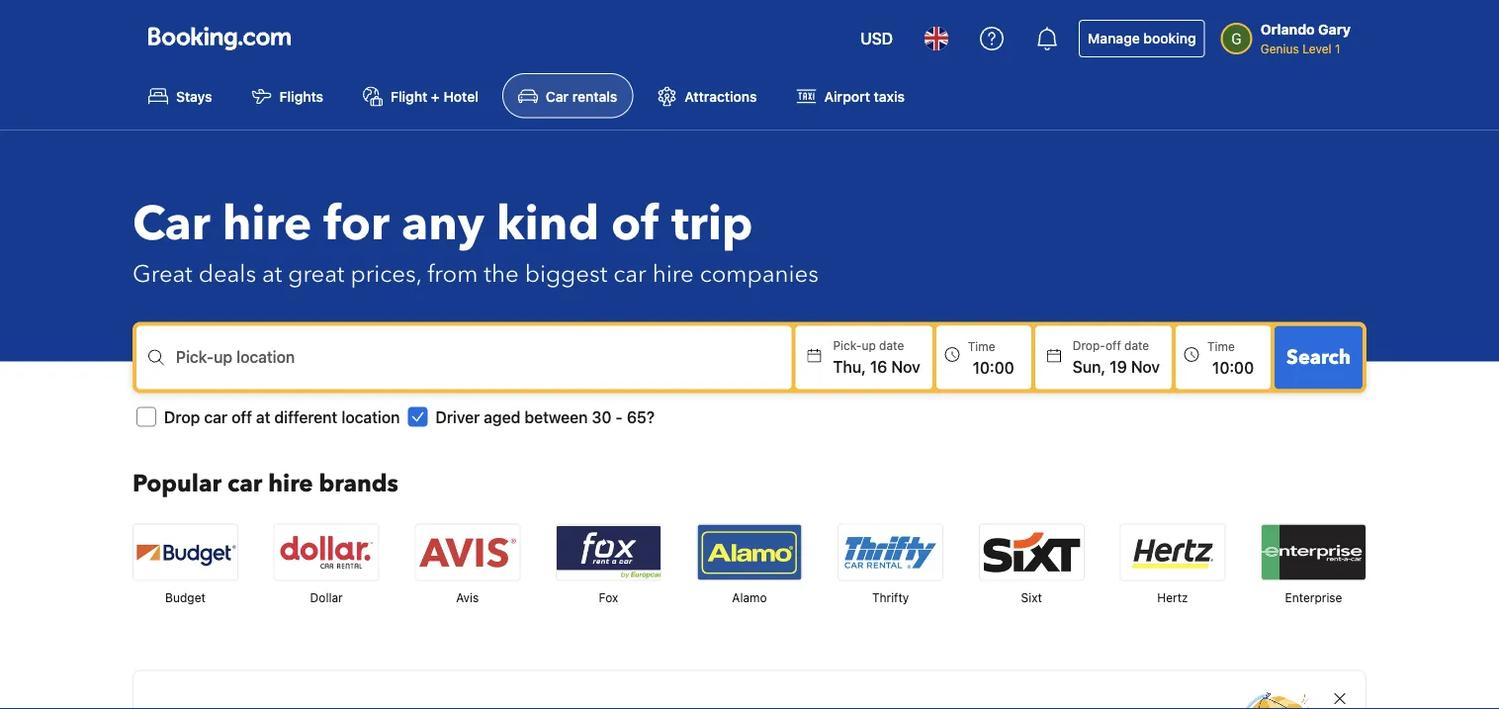 Task type: describe. For each thing, give the bounding box(es) containing it.
different
[[274, 407, 338, 426]]

1 vertical spatial hire
[[652, 258, 694, 291]]

for
[[324, 191, 390, 256]]

flights link
[[236, 73, 339, 118]]

driver
[[436, 407, 480, 426]]

nov for thu, 16 nov
[[892, 357, 921, 376]]

search button
[[1275, 326, 1363, 389]]

enterprise
[[1285, 591, 1343, 605]]

16
[[870, 357, 888, 376]]

aged
[[484, 407, 521, 426]]

65?
[[627, 407, 655, 426]]

drop-
[[1073, 339, 1106, 352]]

sun,
[[1073, 357, 1106, 376]]

usd button
[[849, 15, 905, 62]]

gary
[[1319, 21, 1351, 38]]

0 vertical spatial location
[[237, 347, 295, 366]]

pick- for pick-up date thu, 16 nov
[[833, 339, 862, 352]]

fox
[[599, 591, 618, 605]]

up for date
[[862, 339, 876, 352]]

manage booking link
[[1079, 20, 1205, 57]]

avis logo image
[[416, 524, 519, 580]]

prices,
[[351, 258, 422, 291]]

off inside drop-off date sun, 19 nov
[[1106, 339, 1121, 352]]

sixt
[[1021, 591, 1042, 605]]

attractions
[[685, 88, 757, 104]]

car hire for any kind of trip great deals at great prices, from the biggest car hire companies
[[133, 191, 819, 291]]

car rentals
[[546, 88, 617, 104]]

search
[[1287, 343, 1351, 371]]

1
[[1335, 42, 1341, 55]]

manage booking
[[1088, 30, 1196, 46]]

rentals
[[572, 88, 617, 104]]

drop
[[164, 407, 200, 426]]

date for 19
[[1125, 339, 1149, 352]]

hertz logo image
[[1121, 524, 1225, 580]]

flight + hotel link
[[347, 73, 494, 118]]

between
[[525, 407, 588, 426]]

airport
[[824, 88, 870, 104]]

drop car off at different location
[[164, 407, 400, 426]]

1 vertical spatial at
[[256, 407, 270, 426]]

at inside car hire for any kind of trip great deals at great prices, from the biggest car hire companies
[[262, 258, 282, 291]]

level
[[1303, 42, 1332, 55]]

stays
[[176, 88, 212, 104]]

airport taxis link
[[781, 73, 921, 118]]

taxis
[[874, 88, 905, 104]]

drop-off date sun, 19 nov
[[1073, 339, 1160, 376]]

orlando gary genius level 1
[[1261, 21, 1351, 55]]

from
[[427, 258, 478, 291]]

flights
[[279, 88, 323, 104]]

sixt logo image
[[980, 524, 1084, 580]]

orlando
[[1261, 21, 1315, 38]]

genius
[[1261, 42, 1299, 55]]

flight + hotel
[[391, 88, 479, 104]]

companies
[[700, 258, 819, 291]]

usd
[[860, 29, 893, 48]]

dollar
[[310, 591, 343, 605]]

stays link
[[133, 73, 228, 118]]

attractions link
[[641, 73, 773, 118]]

thrifty
[[872, 591, 909, 605]]

19
[[1110, 357, 1127, 376]]

thrifty logo image
[[839, 524, 943, 580]]



Task type: vqa. For each thing, say whether or not it's contained in the screenshot.
Free
no



Task type: locate. For each thing, give the bounding box(es) containing it.
2 date from the left
[[1125, 339, 1149, 352]]

any
[[402, 191, 485, 256]]

car for drop car off at different location
[[204, 407, 227, 426]]

driver aged between 30 - 65?
[[436, 407, 655, 426]]

manage
[[1088, 30, 1140, 46]]

pick-up date thu, 16 nov
[[833, 339, 921, 376]]

car inside car hire for any kind of trip great deals at great prices, from the biggest car hire companies
[[133, 191, 210, 256]]

0 vertical spatial car
[[613, 258, 647, 291]]

car for hire
[[133, 191, 210, 256]]

popular
[[133, 468, 222, 500]]

fox logo image
[[557, 524, 661, 580]]

avis
[[456, 591, 479, 605]]

nov
[[892, 357, 921, 376], [1131, 357, 1160, 376]]

car for rentals
[[546, 88, 569, 104]]

1 horizontal spatial up
[[862, 339, 876, 352]]

+
[[431, 88, 440, 104]]

0 horizontal spatial location
[[237, 347, 295, 366]]

date
[[879, 339, 904, 352], [1125, 339, 1149, 352]]

hire
[[222, 191, 312, 256], [652, 258, 694, 291], [268, 468, 313, 500]]

date inside pick-up date thu, 16 nov
[[879, 339, 904, 352]]

kind
[[497, 191, 599, 256]]

popular car hire brands
[[133, 468, 399, 500]]

of
[[611, 191, 660, 256]]

1 horizontal spatial location
[[342, 407, 400, 426]]

the
[[484, 258, 519, 291]]

up inside pick-up date thu, 16 nov
[[862, 339, 876, 352]]

pick- up thu,
[[833, 339, 862, 352]]

nov for sun, 19 nov
[[1131, 357, 1160, 376]]

0 horizontal spatial date
[[879, 339, 904, 352]]

alamo
[[732, 591, 767, 605]]

0 vertical spatial at
[[262, 258, 282, 291]]

location right different
[[342, 407, 400, 426]]

flight
[[391, 88, 428, 104]]

1 horizontal spatial date
[[1125, 339, 1149, 352]]

hire up the deals
[[222, 191, 312, 256]]

0 vertical spatial off
[[1106, 339, 1121, 352]]

car inside car hire for any kind of trip great deals at great prices, from the biggest car hire companies
[[613, 258, 647, 291]]

hire down of
[[652, 258, 694, 291]]

Pick-up location field
[[176, 357, 792, 381]]

location
[[237, 347, 295, 366], [342, 407, 400, 426]]

enterprise logo image
[[1262, 524, 1366, 580]]

dollar logo image
[[275, 524, 378, 580]]

1 nov from the left
[[892, 357, 921, 376]]

at left different
[[256, 407, 270, 426]]

1 horizontal spatial off
[[1106, 339, 1121, 352]]

location up drop car off at different location
[[237, 347, 295, 366]]

off up 19
[[1106, 339, 1121, 352]]

1 horizontal spatial car
[[546, 88, 569, 104]]

0 horizontal spatial pick-
[[176, 347, 214, 366]]

0 horizontal spatial up
[[214, 347, 233, 366]]

pick-
[[833, 339, 862, 352], [176, 347, 214, 366]]

30
[[592, 407, 612, 426]]

brands
[[319, 468, 399, 500]]

hotel
[[444, 88, 479, 104]]

car
[[546, 88, 569, 104], [133, 191, 210, 256]]

2 vertical spatial car
[[228, 468, 262, 500]]

date for 16
[[879, 339, 904, 352]]

0 horizontal spatial car
[[133, 191, 210, 256]]

2 horizontal spatial car
[[613, 258, 647, 291]]

1 vertical spatial location
[[342, 407, 400, 426]]

up
[[862, 339, 876, 352], [214, 347, 233, 366]]

1 vertical spatial off
[[231, 407, 252, 426]]

car up great
[[133, 191, 210, 256]]

car down of
[[613, 258, 647, 291]]

car
[[613, 258, 647, 291], [204, 407, 227, 426], [228, 468, 262, 500]]

hertz
[[1157, 591, 1188, 605]]

pick- for pick-up location
[[176, 347, 214, 366]]

budget logo image
[[134, 524, 237, 580]]

nov right 19
[[1131, 357, 1160, 376]]

0 vertical spatial car
[[546, 88, 569, 104]]

off right the drop
[[231, 407, 252, 426]]

at left great
[[262, 258, 282, 291]]

thu,
[[833, 357, 866, 376]]

nov inside drop-off date sun, 19 nov
[[1131, 357, 1160, 376]]

car left rentals
[[546, 88, 569, 104]]

date up 16
[[879, 339, 904, 352]]

pick- up the drop
[[176, 347, 214, 366]]

0 horizontal spatial nov
[[892, 357, 921, 376]]

1 date from the left
[[879, 339, 904, 352]]

airport taxis
[[824, 88, 905, 104]]

nov inside pick-up date thu, 16 nov
[[892, 357, 921, 376]]

booking
[[1144, 30, 1196, 46]]

1 horizontal spatial car
[[228, 468, 262, 500]]

car right popular
[[228, 468, 262, 500]]

car right the drop
[[204, 407, 227, 426]]

-
[[616, 407, 623, 426]]

0 horizontal spatial off
[[231, 407, 252, 426]]

1 horizontal spatial nov
[[1131, 357, 1160, 376]]

up up 16
[[862, 339, 876, 352]]

1 vertical spatial car
[[133, 191, 210, 256]]

up down the deals
[[214, 347, 233, 366]]

pick- inside pick-up date thu, 16 nov
[[833, 339, 862, 352]]

alamo logo image
[[698, 524, 802, 580]]

1 vertical spatial car
[[204, 407, 227, 426]]

0 vertical spatial hire
[[222, 191, 312, 256]]

budget
[[165, 591, 206, 605]]

car for popular car hire brands
[[228, 468, 262, 500]]

date up 19
[[1125, 339, 1149, 352]]

at
[[262, 258, 282, 291], [256, 407, 270, 426]]

0 horizontal spatial car
[[204, 407, 227, 426]]

great
[[288, 258, 345, 291]]

2 vertical spatial hire
[[268, 468, 313, 500]]

deals
[[198, 258, 256, 291]]

off
[[1106, 339, 1121, 352], [231, 407, 252, 426]]

biggest
[[525, 258, 608, 291]]

hire down drop car off at different location
[[268, 468, 313, 500]]

car rentals link
[[502, 73, 633, 118]]

1 horizontal spatial pick-
[[833, 339, 862, 352]]

nov right 16
[[892, 357, 921, 376]]

booking.com online hotel reservations image
[[148, 27, 291, 50]]

up for location
[[214, 347, 233, 366]]

pick-up location
[[176, 347, 295, 366]]

date inside drop-off date sun, 19 nov
[[1125, 339, 1149, 352]]

2 nov from the left
[[1131, 357, 1160, 376]]

great
[[133, 258, 193, 291]]

car inside car rentals link
[[546, 88, 569, 104]]

trip
[[671, 191, 753, 256]]



